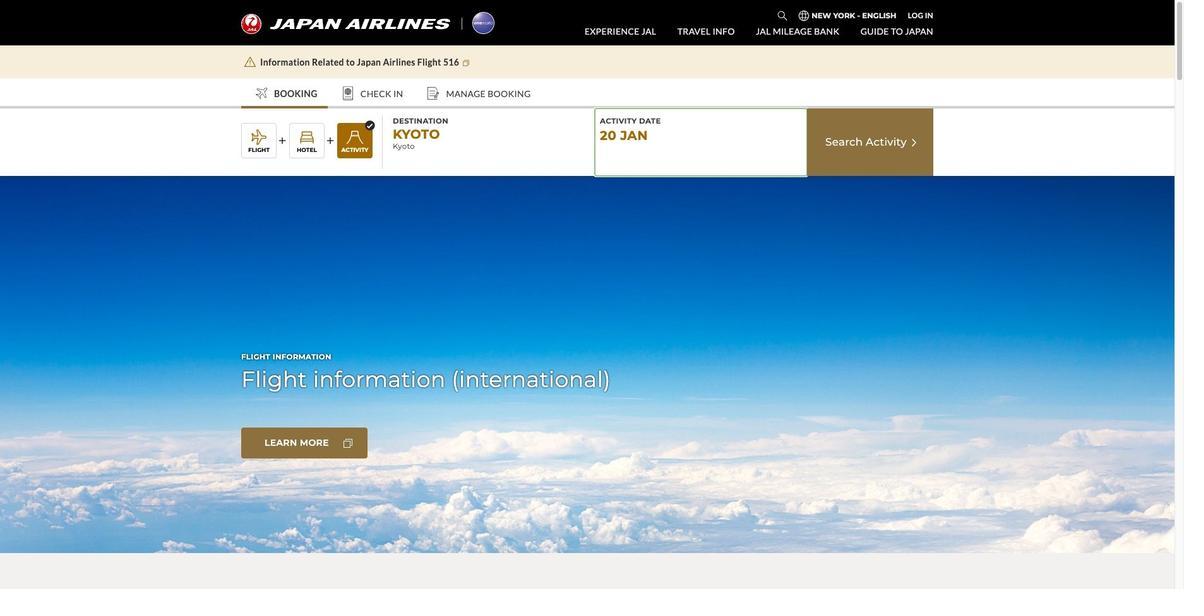 Task type: describe. For each thing, give the bounding box(es) containing it.
this page will open in a new window. image
[[461, 58, 471, 68]]

one world image
[[472, 12, 495, 34]]



Task type: locate. For each thing, give the bounding box(es) containing it.
japan airlines image
[[241, 14, 450, 34]]

alerts image
[[242, 55, 258, 70]]



Task type: vqa. For each thing, say whether or not it's contained in the screenshot.
Saturday element corresponding to 1st the 'Monday' element
no



